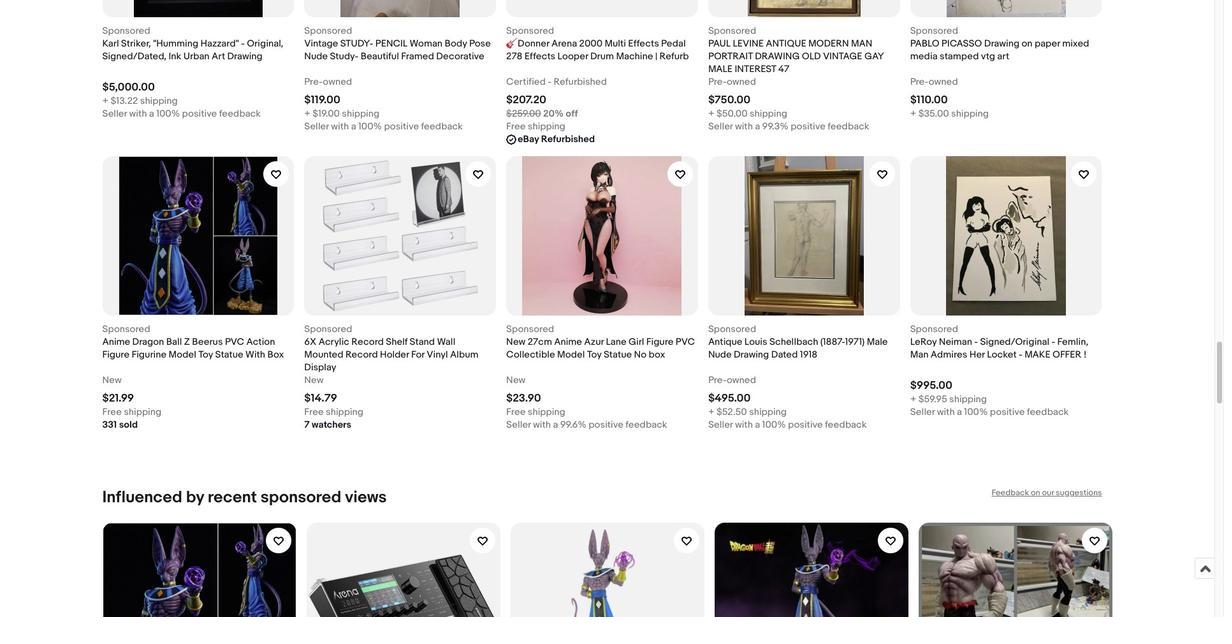 Task type: describe. For each thing, give the bounding box(es) containing it.
azur
[[584, 336, 604, 348]]

a inside $5,000.00 + $13.22 shipping seller with a 100% positive feedback
[[149, 108, 154, 120]]

278
[[506, 51, 522, 63]]

new inside new $21.99 free shipping 331 sold
[[102, 374, 122, 387]]

a inside pre-owned $495.00 + $52.50 shipping seller with a 100% positive feedback
[[755, 419, 760, 431]]

new $23.90 free shipping seller with a 99.6% positive feedback
[[506, 374, 667, 431]]

- inside sponsored karl striker, "humming hazzard" - original, signed/dated, ink urban art drawing
[[241, 38, 245, 50]]

feedback inside sponsored paul levine antique modern man portrait drawing old vintage gay male interest 47 pre-owned $750.00 + $50.00 shipping seller with a 99.3% positive feedback
[[828, 121, 869, 133]]

$995.00 + $59.95 shipping seller with a 100% positive feedback
[[910, 379, 1069, 418]]

+ inside pre-owned $110.00 + $35.00 shipping
[[910, 108, 916, 120]]

free inside new $23.90 free shipping seller with a 99.6% positive feedback
[[506, 406, 526, 418]]

$21.99 text field
[[102, 392, 134, 405]]

pre- inside sponsored paul levine antique modern man portrait drawing old vintage gay male interest 47 pre-owned $750.00 + $50.00 shipping seller with a 99.3% positive feedback
[[708, 76, 727, 88]]

positive inside pre-owned $495.00 + $52.50 shipping seller with a 100% positive feedback
[[788, 419, 823, 431]]

$23.90 text field
[[506, 392, 541, 405]]

$995.00 text field
[[910, 379, 952, 392]]

figurine
[[132, 349, 166, 361]]

vinyl
[[427, 349, 448, 361]]

positive inside pre-owned $119.00 + $19.00 shipping seller with a 100% positive feedback
[[384, 121, 419, 133]]

views
[[345, 488, 387, 508]]

hazzard"
[[201, 38, 239, 50]]

sponsored for sponsored 6x acrylic record shelf stand wall mounted record holder for vinyl album display new $14.79 free shipping 7 watchers
[[304, 323, 352, 336]]

- inside certified - refurbished $207.20 $259.00 20% off free shipping
[[548, 76, 551, 88]]

with inside $5,000.00 + $13.22 shipping seller with a 100% positive feedback
[[129, 108, 147, 120]]

$23.90
[[506, 392, 541, 405]]

seller inside pre-owned $119.00 + $19.00 shipping seller with a 100% positive feedback
[[304, 121, 329, 133]]

99.6%
[[560, 419, 586, 431]]

with inside sponsored paul levine antique modern man portrait drawing old vintage gay male interest 47 pre-owned $750.00 + $50.00 shipping seller with a 99.3% positive feedback
[[735, 121, 753, 133]]

sponsored for sponsored pablo picasso drawing on paper mixed media stamped vtg art
[[910, 25, 958, 37]]

by
[[186, 488, 204, 508]]

$207.20
[[506, 94, 546, 107]]

pre-owned $110.00 + $35.00 shipping
[[910, 76, 989, 120]]

display
[[304, 362, 336, 374]]

free inside sponsored 6x acrylic record shelf stand wall mounted record holder for vinyl album display new $14.79 free shipping 7 watchers
[[304, 406, 324, 418]]

statue for $23.90
[[604, 349, 632, 361]]

$495.00
[[708, 392, 751, 405]]

shipping inside $5,000.00 + $13.22 shipping seller with a 100% positive feedback
[[140, 95, 178, 107]]

sponsored text field up portrait
[[708, 25, 756, 38]]

old
[[802, 51, 821, 63]]

feedback inside the $995.00 + $59.95 shipping seller with a 100% positive feedback
[[1027, 406, 1069, 418]]

wall
[[437, 336, 455, 348]]

model for $21.99
[[169, 349, 196, 361]]

sponsored for sponsored antique louis schellbach (1887-1971) male nude drawing dated 1918
[[708, 323, 756, 336]]

pedal
[[661, 38, 686, 50]]

drawing
[[755, 51, 800, 63]]

sponsored for sponsored paul levine antique modern man portrait drawing old vintage gay male interest 47 pre-owned $750.00 + $50.00 shipping seller with a 99.3% positive feedback
[[708, 25, 756, 37]]

100% inside the $995.00 + $59.95 shipping seller with a 100% positive feedback
[[964, 406, 988, 418]]

multi
[[605, 38, 626, 50]]

$995.00
[[910, 379, 952, 392]]

z
[[184, 336, 190, 348]]

shipping inside pre-owned $119.00 + $19.00 shipping seller with a 100% positive feedback
[[342, 108, 379, 120]]

new inside sponsored new 27cm anime azur lane girl figure pvc collectible model toy statue no box
[[506, 336, 526, 348]]

sponsored antique louis schellbach (1887-1971) male nude drawing dated 1918
[[708, 323, 888, 361]]

ink
[[169, 51, 181, 63]]

1971)
[[845, 336, 865, 348]]

$35.00
[[918, 108, 949, 120]]

ebay
[[518, 133, 539, 146]]

watchers
[[312, 419, 351, 431]]

6x
[[304, 336, 316, 348]]

pvc inside sponsored anime dragon ball z beerus pvc action figure figurine model toy statue with box
[[225, 336, 244, 348]]

+ $35.00 shipping text field
[[910, 108, 989, 121]]

refurbished inside certified - refurbished $207.20 $259.00 20% off free shipping
[[554, 76, 607, 88]]

sponsored for sponsored new 27cm anime azur lane girl figure pvc collectible model toy statue no box
[[506, 323, 554, 336]]

sponsored for sponsored anime dragon ball z beerus pvc action figure figurine model toy statue with box
[[102, 323, 150, 336]]

shipping inside new $23.90 free shipping seller with a 99.6% positive feedback
[[528, 406, 565, 418]]

positive inside new $23.90 free shipping seller with a 99.6% positive feedback
[[589, 419, 623, 431]]

make
[[1025, 349, 1050, 361]]

331
[[102, 419, 117, 431]]

vtg
[[981, 51, 995, 63]]

sponsored text field for dragon
[[102, 323, 150, 336]]

$52.50
[[717, 406, 747, 418]]

beerus
[[192, 336, 223, 348]]

off
[[566, 108, 578, 120]]

+ inside pre-owned $495.00 + $52.50 shipping seller with a 100% positive feedback
[[708, 406, 714, 418]]

sponsored text field for study-
[[304, 25, 352, 38]]

certified
[[506, 76, 546, 88]]

$5,000.00 text field
[[102, 81, 155, 94]]

pre-owned text field for $495.00
[[708, 374, 756, 387]]

20%
[[543, 108, 564, 120]]

new text field for $21.99
[[102, 374, 122, 387]]

pre-owned $119.00 + $19.00 shipping seller with a 100% positive feedback
[[304, 76, 463, 133]]

eBay Refurbished text field
[[518, 133, 595, 146]]

sponsored text field for $5,000.00
[[102, 25, 150, 38]]

1 vertical spatial effects
[[525, 51, 555, 63]]

with inside new $23.90 free shipping seller with a 99.6% positive feedback
[[533, 419, 551, 431]]

on inside sponsored pablo picasso drawing on paper mixed media stamped vtg art
[[1022, 38, 1033, 50]]

shipping inside pre-owned $110.00 + $35.00 shipping
[[951, 108, 989, 120]]

signed/dated,
[[102, 51, 166, 63]]

!
[[1084, 349, 1087, 361]]

certified - refurbished $207.20 $259.00 20% off free shipping
[[506, 76, 607, 133]]

$750.00 text field
[[708, 94, 750, 107]]

mounted
[[304, 349, 343, 361]]

🎸donner
[[506, 38, 549, 50]]

model for $23.90
[[557, 349, 585, 361]]

holder
[[380, 349, 409, 361]]

with inside pre-owned $119.00 + $19.00 shipping seller with a 100% positive feedback
[[331, 121, 349, 133]]

0 vertical spatial record
[[351, 336, 384, 348]]

ball
[[166, 336, 182, 348]]

Seller with a 99.3% positive feedback text field
[[708, 121, 869, 133]]

refurb
[[660, 51, 689, 63]]

$495.00 text field
[[708, 392, 751, 405]]

influenced by recent sponsored views
[[102, 488, 387, 508]]

mixed
[[1062, 38, 1089, 50]]

$19.00
[[313, 108, 340, 120]]

feedback on our suggestions link
[[992, 488, 1102, 498]]

urban
[[183, 51, 209, 63]]

toy for $23.90
[[587, 349, 602, 361]]

free shipping text field for $14.79
[[304, 406, 363, 419]]

sponsored pablo picasso drawing on paper mixed media stamped vtg art
[[910, 25, 1089, 63]]

feedback inside $5,000.00 + $13.22 shipping seller with a 100% positive feedback
[[219, 108, 261, 120]]

pre- for $495.00
[[708, 374, 727, 387]]

toy for $21.99
[[198, 349, 213, 361]]

levine
[[733, 38, 764, 50]]

antique
[[708, 336, 742, 348]]

(1887-
[[820, 336, 845, 348]]

interest
[[735, 63, 776, 75]]

pre-owned text field for $110.00
[[910, 76, 958, 89]]

girl
[[629, 336, 644, 348]]

anime inside sponsored anime dragon ball z beerus pvc action figure figurine model toy statue with box
[[102, 336, 130, 348]]

100% inside pre-owned $119.00 + $19.00 shipping seller with a 100% positive feedback
[[358, 121, 382, 133]]

$21.99
[[102, 392, 134, 405]]

pose
[[469, 38, 491, 50]]

feedback inside new $23.90 free shipping seller with a 99.6% positive feedback
[[626, 419, 667, 431]]

no
[[634, 349, 647, 361]]

drawing inside sponsored karl striker, "humming hazzard" - original, signed/dated, ink urban art drawing
[[227, 51, 263, 63]]

$5,000.00
[[102, 81, 155, 94]]

new $21.99 free shipping 331 sold
[[102, 374, 161, 431]]

$14.79
[[304, 392, 337, 405]]

shipping inside new $21.99 free shipping 331 sold
[[124, 406, 161, 418]]

louis
[[745, 336, 767, 348]]

a inside new $23.90 free shipping seller with a 99.6% positive feedback
[[553, 419, 558, 431]]

gay
[[864, 51, 884, 63]]

new text field for $14.79
[[304, 374, 324, 387]]

$207.20 text field
[[506, 94, 546, 107]]

seller with a 100% positive feedback text field for $119.00
[[304, 121, 463, 133]]

arena
[[551, 38, 577, 50]]

feedback on our suggestions
[[992, 488, 1102, 498]]

male
[[867, 336, 888, 348]]

dated
[[771, 349, 798, 361]]

100% inside pre-owned $495.00 + $52.50 shipping seller with a 100% positive feedback
[[762, 419, 786, 431]]

paper
[[1035, 38, 1060, 50]]

drawing inside sponsored pablo picasso drawing on paper mixed media stamped vtg art
[[984, 38, 1019, 50]]

with inside pre-owned $495.00 + $52.50 shipping seller with a 100% positive feedback
[[735, 419, 753, 431]]

+ $13.22 shipping text field
[[102, 95, 178, 108]]

sponsored 6x acrylic record shelf stand wall mounted record holder for vinyl album display new $14.79 free shipping 7 watchers
[[304, 323, 479, 431]]

$110.00
[[910, 94, 948, 107]]

1918
[[800, 349, 817, 361]]

influenced
[[102, 488, 182, 508]]

+ inside pre-owned $119.00 + $19.00 shipping seller with a 100% positive feedback
[[304, 108, 310, 120]]

antique
[[766, 38, 806, 50]]

$750.00
[[708, 94, 750, 107]]



Task type: locate. For each thing, give the bounding box(es) containing it.
on left paper
[[1022, 38, 1033, 50]]

7
[[304, 419, 310, 431]]

sponsored text field for new
[[506, 323, 554, 336]]

1 horizontal spatial figure
[[646, 336, 674, 348]]

sponsored text field up the signed/dated,
[[102, 25, 150, 38]]

positive inside the $995.00 + $59.95 shipping seller with a 100% positive feedback
[[990, 406, 1025, 418]]

new up collectible
[[506, 336, 526, 348]]

new inside new $23.90 free shipping seller with a 99.6% positive feedback
[[506, 374, 526, 387]]

free inside certified - refurbished $207.20 $259.00 20% off free shipping
[[506, 121, 526, 133]]

sponsored paul levine antique modern man portrait drawing old vintage gay male interest 47 pre-owned $750.00 + $50.00 shipping seller with a 99.3% positive feedback
[[708, 25, 884, 133]]

with down $52.50
[[735, 419, 753, 431]]

group
[[102, 523, 1112, 617]]

refurbished
[[554, 76, 607, 88], [541, 133, 595, 146]]

1 anime from the left
[[102, 336, 130, 348]]

Sponsored text field
[[304, 25, 352, 38], [910, 25, 958, 38], [102, 323, 150, 336], [708, 323, 756, 336], [910, 323, 958, 336]]

sponsored text field up man
[[910, 323, 958, 336]]

sponsored up acrylic
[[304, 323, 352, 336]]

with down '$13.22'
[[129, 108, 147, 120]]

sponsored up "striker,"
[[102, 25, 150, 37]]

sponsored for sponsored vintage study- pencil woman body pose nude study- beautiful framed decorative
[[304, 25, 352, 37]]

sponsored inside sponsored 6x acrylic record shelf stand wall mounted record holder for vinyl album display new $14.79 free shipping 7 watchers
[[304, 323, 352, 336]]

1 new text field from the left
[[102, 374, 122, 387]]

neiman
[[939, 336, 972, 348]]

sponsored inside sponsored vintage study- pencil woman body pose nude study- beautiful framed decorative
[[304, 25, 352, 37]]

sponsored text field up 'study-'
[[304, 25, 352, 38]]

$119.00
[[304, 94, 340, 107]]

male
[[708, 63, 733, 75]]

0 horizontal spatial figure
[[102, 349, 130, 361]]

sponsored text field up mounted
[[304, 323, 352, 336]]

pre-owned text field up $119.00 at the top
[[304, 76, 352, 89]]

1 horizontal spatial drawing
[[734, 349, 769, 361]]

2 anime from the left
[[554, 336, 582, 348]]

sponsored leroy neiman - signed/original - femlin, man admires her locket - make offer !
[[910, 323, 1088, 361]]

new inside sponsored 6x acrylic record shelf stand wall mounted record holder for vinyl album display new $14.79 free shipping 7 watchers
[[304, 374, 324, 387]]

refurbished inside "text field"
[[541, 133, 595, 146]]

sponsored inside sponsored 🎸donner arena 2000 multi effects pedal 278 effects looper drum machine | refurb
[[506, 25, 554, 37]]

sponsored up 🎸donner
[[506, 25, 554, 37]]

1 statue from the left
[[215, 349, 243, 361]]

modern
[[808, 38, 849, 50]]

1 horizontal spatial seller with a 100% positive feedback text field
[[708, 419, 867, 432]]

shipping right $59.95
[[949, 394, 987, 406]]

1 toy from the left
[[198, 349, 213, 361]]

3 new text field from the left
[[506, 374, 526, 387]]

positive right + $19.00 shipping text field
[[384, 121, 419, 133]]

2 statue from the left
[[604, 349, 632, 361]]

sponsored for sponsored karl striker, "humming hazzard" - original, signed/dated, ink urban art drawing
[[102, 25, 150, 37]]

+ inside the $995.00 + $59.95 shipping seller with a 100% positive feedback
[[910, 394, 916, 406]]

record down acrylic
[[346, 349, 378, 361]]

+ left the $50.00
[[708, 108, 714, 120]]

new
[[506, 336, 526, 348], [102, 374, 122, 387], [304, 374, 324, 387], [506, 374, 526, 387]]

Free shipping text field
[[506, 121, 565, 133]]

1 vertical spatial seller with a 100% positive feedback text field
[[708, 419, 867, 432]]

owned inside pre-owned $495.00 + $52.50 shipping seller with a 100% positive feedback
[[727, 374, 756, 387]]

pre- up $110.00
[[910, 76, 929, 88]]

schellbach
[[769, 336, 818, 348]]

nude inside sponsored vintage study- pencil woman body pose nude study- beautiful framed decorative
[[304, 51, 328, 63]]

shipping up sold
[[124, 406, 161, 418]]

karl
[[102, 38, 119, 50]]

+ $19.00 shipping text field
[[304, 108, 379, 121]]

sponsored inside sponsored antique louis schellbach (1887-1971) male nude drawing dated 1918
[[708, 323, 756, 336]]

admires
[[931, 349, 967, 361]]

drawing down "original,"
[[227, 51, 263, 63]]

1 vertical spatial seller with a 100% positive feedback text field
[[910, 406, 1069, 419]]

effects up machine
[[628, 38, 659, 50]]

study-
[[330, 51, 359, 63]]

pvc left action
[[225, 336, 244, 348]]

sponsored inside sponsored pablo picasso drawing on paper mixed media stamped vtg art
[[910, 25, 958, 37]]

man
[[851, 38, 872, 50]]

seller with a 100% positive feedback text field down $52.50
[[708, 419, 867, 432]]

shipping inside certified - refurbished $207.20 $259.00 20% off free shipping
[[528, 121, 565, 133]]

owned up $110.00 text field
[[929, 76, 958, 88]]

sponsored inside sponsored leroy neiman - signed/original - femlin, man admires her locket - make offer !
[[910, 323, 958, 336]]

1 pvc from the left
[[225, 336, 244, 348]]

sponsored text field left schellbach
[[708, 323, 756, 336]]

media
[[910, 51, 938, 63]]

+ left $35.00 at top right
[[910, 108, 916, 120]]

owned for $119.00
[[323, 76, 352, 88]]

machine
[[616, 51, 653, 63]]

Sponsored text field
[[102, 25, 150, 38], [506, 25, 554, 38], [708, 25, 756, 38], [304, 323, 352, 336], [506, 323, 554, 336]]

model down the azur
[[557, 349, 585, 361]]

model down z
[[169, 349, 196, 361]]

seller with a 100% positive feedback text field down "$19.00"
[[304, 121, 463, 133]]

+ left $52.50
[[708, 406, 714, 418]]

sponsored up paul
[[708, 25, 756, 37]]

1 vertical spatial drawing
[[227, 51, 263, 63]]

our
[[1042, 488, 1054, 498]]

1 horizontal spatial new text field
[[304, 374, 324, 387]]

feedback inside pre-owned $495.00 + $52.50 shipping seller with a 100% positive feedback
[[825, 419, 867, 431]]

seller down '$13.22'
[[102, 108, 127, 120]]

paul
[[708, 38, 731, 50]]

model inside sponsored anime dragon ball z beerus pvc action figure figurine model toy statue with box
[[169, 349, 196, 361]]

her
[[969, 349, 985, 361]]

0 horizontal spatial pvc
[[225, 336, 244, 348]]

+ left "$19.00"
[[304, 108, 310, 120]]

pvc
[[225, 336, 244, 348], [676, 336, 695, 348]]

statue inside sponsored new 27cm anime azur lane girl figure pvc collectible model toy statue no box
[[604, 349, 632, 361]]

effects down 🎸donner
[[525, 51, 555, 63]]

sponsored vintage study- pencil woman body pose nude study- beautiful framed decorative
[[304, 25, 491, 63]]

100% inside $5,000.00 + $13.22 shipping seller with a 100% positive feedback
[[156, 108, 180, 120]]

331 sold text field
[[102, 419, 138, 432]]

free up 7
[[304, 406, 324, 418]]

refurbished down off
[[541, 133, 595, 146]]

sponsored inside sponsored new 27cm anime azur lane girl figure pvc collectible model toy statue no box
[[506, 323, 554, 336]]

positive inside $5,000.00 + $13.22 shipping seller with a 100% positive feedback
[[182, 108, 217, 120]]

- up the her
[[974, 336, 978, 348]]

2 horizontal spatial free shipping text field
[[506, 406, 565, 419]]

with inside the $995.00 + $59.95 shipping seller with a 100% positive feedback
[[937, 406, 955, 418]]

+ $59.95 shipping text field
[[910, 394, 987, 406]]

drawing inside sponsored antique louis schellbach (1887-1971) male nude drawing dated 1918
[[734, 349, 769, 361]]

sponsored anime dragon ball z beerus pvc action figure figurine model toy statue with box
[[102, 323, 284, 361]]

vintage
[[823, 51, 862, 63]]

stamped
[[940, 51, 979, 63]]

new text field up $21.99 text box
[[102, 374, 122, 387]]

pre-owned text field up $110.00
[[910, 76, 958, 89]]

Certified - Refurbished text field
[[506, 76, 607, 89]]

0 vertical spatial drawing
[[984, 38, 1019, 50]]

1 horizontal spatial free shipping text field
[[304, 406, 363, 419]]

sponsored inside sponsored anime dragon ball z beerus pvc action figure figurine model toy statue with box
[[102, 323, 150, 336]]

1 vertical spatial refurbished
[[541, 133, 595, 146]]

list
[[102, 0, 1112, 452]]

0 vertical spatial on
[[1022, 38, 1033, 50]]

sponsored up pablo
[[910, 25, 958, 37]]

pvc inside sponsored new 27cm anime azur lane girl figure pvc collectible model toy statue no box
[[676, 336, 695, 348]]

Seller with a 100% positive feedback text field
[[102, 108, 261, 121], [708, 419, 867, 432]]

art
[[997, 51, 1009, 63]]

Free shipping text field
[[102, 406, 161, 419], [304, 406, 363, 419], [506, 406, 565, 419]]

shipping right $52.50
[[749, 406, 787, 418]]

offer
[[1053, 349, 1081, 361]]

pre- inside pre-owned $119.00 + $19.00 shipping seller with a 100% positive feedback
[[304, 76, 323, 88]]

on left our
[[1031, 488, 1040, 498]]

free down '$23.90' text field
[[506, 406, 526, 418]]

2 free shipping text field from the left
[[304, 406, 363, 419]]

figure inside sponsored anime dragon ball z beerus pvc action figure figurine model toy statue with box
[[102, 349, 130, 361]]

anime left the azur
[[554, 336, 582, 348]]

0 horizontal spatial seller with a 100% positive feedback text field
[[304, 121, 463, 133]]

0 vertical spatial effects
[[628, 38, 659, 50]]

lane
[[606, 336, 626, 348]]

1 vertical spatial nude
[[708, 349, 732, 361]]

free shipping text field for $21.99
[[102, 406, 161, 419]]

toy down beerus
[[198, 349, 213, 361]]

pre- up $495.00 text field
[[708, 374, 727, 387]]

stand
[[410, 336, 435, 348]]

free inside new $21.99 free shipping 331 sold
[[102, 406, 122, 418]]

with down "$19.00"
[[331, 121, 349, 133]]

with left 99.6%
[[533, 419, 551, 431]]

shelf
[[386, 336, 408, 348]]

shipping inside sponsored paul levine antique modern man portrait drawing old vintage gay male interest 47 pre-owned $750.00 + $50.00 shipping seller with a 99.3% positive feedback
[[750, 108, 787, 120]]

nude inside sponsored antique louis schellbach (1887-1971) male nude drawing dated 1918
[[708, 349, 732, 361]]

shipping inside sponsored 6x acrylic record shelf stand wall mounted record holder for vinyl album display new $14.79 free shipping 7 watchers
[[326, 406, 363, 418]]

nude for $495.00
[[708, 349, 732, 361]]

3 free shipping text field from the left
[[506, 406, 565, 419]]

1 vertical spatial record
[[346, 349, 378, 361]]

0 horizontal spatial new text field
[[102, 374, 122, 387]]

1 vertical spatial figure
[[102, 349, 130, 361]]

sponsored inside sponsored karl striker, "humming hazzard" - original, signed/dated, ink urban art drawing
[[102, 25, 150, 37]]

positive down urban
[[182, 108, 217, 120]]

record
[[351, 336, 384, 348], [346, 349, 378, 361]]

shipping up watchers
[[326, 406, 363, 418]]

2 horizontal spatial drawing
[[984, 38, 1019, 50]]

sponsored text field for neiman
[[910, 323, 958, 336]]

list containing $5,000.00
[[102, 0, 1112, 452]]

sponsored karl striker, "humming hazzard" - original, signed/dated, ink urban art drawing
[[102, 25, 283, 63]]

owned down interest
[[727, 76, 756, 88]]

sponsored
[[261, 488, 341, 508]]

$14.79 text field
[[304, 392, 337, 405]]

seller inside the $995.00 + $59.95 shipping seller with a 100% positive feedback
[[910, 406, 935, 418]]

suggestions
[[1056, 488, 1102, 498]]

picasso
[[942, 38, 982, 50]]

sponsored up leroy
[[910, 323, 958, 336]]

positive down locket on the right bottom
[[990, 406, 1025, 418]]

new text field for $23.90
[[506, 374, 526, 387]]

2000
[[579, 38, 602, 50]]

sponsored text field up the 278
[[506, 25, 554, 38]]

pre- for $119.00
[[304, 76, 323, 88]]

a inside sponsored paul levine antique modern man portrait drawing old vintage gay male interest 47 pre-owned $750.00 + $50.00 shipping seller with a 99.3% positive feedback
[[755, 121, 760, 133]]

free shipping text field down the $14.79 text box
[[304, 406, 363, 419]]

sponsored for sponsored leroy neiman - signed/original - femlin, man admires her locket - make offer !
[[910, 323, 958, 336]]

pencil
[[375, 38, 407, 50]]

sponsored text field up figurine
[[102, 323, 150, 336]]

refurbished down looper on the left top of the page
[[554, 76, 607, 88]]

pre-owned text field down 'male'
[[708, 76, 756, 89]]

1 horizontal spatial statue
[[604, 349, 632, 361]]

1 horizontal spatial pvc
[[676, 336, 695, 348]]

1 vertical spatial on
[[1031, 488, 1040, 498]]

positive right "+ $52.50 shipping" text field
[[788, 419, 823, 431]]

new text field down display
[[304, 374, 324, 387]]

seller inside new $23.90 free shipping seller with a 99.6% positive feedback
[[506, 419, 531, 431]]

Pre-owned text field
[[304, 76, 352, 89], [708, 76, 756, 89], [910, 76, 958, 89], [708, 374, 756, 387]]

pre- inside pre-owned $110.00 + $35.00 shipping
[[910, 76, 929, 88]]

looper
[[558, 51, 588, 63]]

$50.00
[[717, 108, 748, 120]]

- down signed/original
[[1019, 349, 1022, 361]]

statue inside sponsored anime dragon ball z beerus pvc action figure figurine model toy statue with box
[[215, 349, 243, 361]]

0 vertical spatial seller with a 100% positive feedback text field
[[304, 121, 463, 133]]

positive right 99.6%
[[589, 419, 623, 431]]

sponsored text field for $110.00
[[910, 25, 958, 38]]

pre- inside pre-owned $495.00 + $52.50 shipping seller with a 100% positive feedback
[[708, 374, 727, 387]]

47
[[778, 63, 789, 75]]

sponsored text field up media
[[910, 25, 958, 38]]

a
[[149, 108, 154, 120], [351, 121, 356, 133], [755, 121, 760, 133], [957, 406, 962, 418], [553, 419, 558, 431], [755, 419, 760, 431]]

woman
[[410, 38, 443, 50]]

body
[[445, 38, 467, 50]]

+ $52.50 shipping text field
[[708, 406, 787, 419]]

anime left dragon
[[102, 336, 130, 348]]

free up 331
[[102, 406, 122, 418]]

box
[[649, 349, 665, 361]]

box
[[267, 349, 284, 361]]

seller down $59.95
[[910, 406, 935, 418]]

$13.22
[[111, 95, 138, 107]]

femlin,
[[1057, 336, 1088, 348]]

pre-
[[304, 76, 323, 88], [708, 76, 727, 88], [910, 76, 929, 88], [708, 374, 727, 387]]

1 horizontal spatial seller with a 100% positive feedback text field
[[910, 406, 1069, 419]]

2 model from the left
[[557, 349, 585, 361]]

free down $259.00 at the top left of the page
[[506, 121, 526, 133]]

free shipping text field for $23.90
[[506, 406, 565, 419]]

pre- for $110.00
[[910, 76, 929, 88]]

0 horizontal spatial seller with a 100% positive feedback text field
[[102, 108, 261, 121]]

toy inside sponsored new 27cm anime azur lane girl figure pvc collectible model toy statue no box
[[587, 349, 602, 361]]

0 horizontal spatial nude
[[304, 51, 328, 63]]

1 free shipping text field from the left
[[102, 406, 161, 419]]

nude down vintage
[[304, 51, 328, 63]]

seller inside $5,000.00 + $13.22 shipping seller with a 100% positive feedback
[[102, 108, 127, 120]]

sponsored 🎸donner arena 2000 multi effects pedal 278 effects looper drum machine | refurb
[[506, 25, 689, 63]]

shipping down '$23.90' text field
[[528, 406, 565, 418]]

1 horizontal spatial nude
[[708, 349, 732, 361]]

model
[[169, 349, 196, 361], [557, 349, 585, 361]]

+ inside $5,000.00 + $13.22 shipping seller with a 100% positive feedback
[[102, 95, 108, 107]]

sponsored inside sponsored paul levine antique modern man portrait drawing old vintage gay male interest 47 pre-owned $750.00 + $50.00 shipping seller with a 99.3% positive feedback
[[708, 25, 756, 37]]

seller with a 100% positive feedback text field down ink
[[102, 108, 261, 121]]

seller inside sponsored paul levine antique modern man portrait drawing old vintage gay male interest 47 pre-owned $750.00 + $50.00 shipping seller with a 99.3% positive feedback
[[708, 121, 733, 133]]

sponsored up vintage
[[304, 25, 352, 37]]

pre-owned text field for $750.00
[[708, 76, 756, 89]]

+ left '$13.22'
[[102, 95, 108, 107]]

2 horizontal spatial new text field
[[506, 374, 526, 387]]

owned inside sponsored paul levine antique modern man portrait drawing old vintage gay male interest 47 pre-owned $750.00 + $50.00 shipping seller with a 99.3% positive feedback
[[727, 76, 756, 88]]

0 vertical spatial nude
[[304, 51, 328, 63]]

0 horizontal spatial toy
[[198, 349, 213, 361]]

toy down the azur
[[587, 349, 602, 361]]

shipping down $5,000.00 text field
[[140, 95, 178, 107]]

shipping inside pre-owned $495.00 + $52.50 shipping seller with a 100% positive feedback
[[749, 406, 787, 418]]

pre- down 'male'
[[708, 76, 727, 88]]

action
[[246, 336, 275, 348]]

pre-owned text field for $119.00
[[304, 76, 352, 89]]

figure left figurine
[[102, 349, 130, 361]]

with down the $50.00
[[735, 121, 753, 133]]

feedback inside pre-owned $119.00 + $19.00 shipping seller with a 100% positive feedback
[[421, 121, 463, 133]]

0 vertical spatial seller with a 100% positive feedback text field
[[102, 108, 261, 121]]

pre-owned $495.00 + $52.50 shipping seller with a 100% positive feedback
[[708, 374, 867, 431]]

nude down 'antique'
[[708, 349, 732, 361]]

sponsored up 27cm
[[506, 323, 554, 336]]

statue down the lane
[[604, 349, 632, 361]]

0 horizontal spatial effects
[[525, 51, 555, 63]]

nude for $119.00
[[304, 51, 328, 63]]

2 new text field from the left
[[304, 374, 324, 387]]

- up offer
[[1052, 336, 1055, 348]]

anime inside sponsored new 27cm anime azur lane girl figure pvc collectible model toy statue no box
[[554, 336, 582, 348]]

2 toy from the left
[[587, 349, 602, 361]]

with
[[129, 108, 147, 120], [331, 121, 349, 133], [735, 121, 753, 133], [937, 406, 955, 418], [533, 419, 551, 431], [735, 419, 753, 431]]

sold
[[119, 419, 138, 431]]

feedback
[[992, 488, 1029, 498]]

0 horizontal spatial model
[[169, 349, 196, 361]]

study-
[[340, 38, 373, 50]]

sponsored up dragon
[[102, 323, 150, 336]]

pvc left 'antique'
[[676, 336, 695, 348]]

seller down the $50.00
[[708, 121, 733, 133]]

statue for $21.99
[[215, 349, 243, 361]]

shipping right "$19.00"
[[342, 108, 379, 120]]

free
[[506, 121, 526, 133], [102, 406, 122, 418], [304, 406, 324, 418], [506, 406, 526, 418]]

seller down '$23.90' text field
[[506, 419, 531, 431]]

seller inside pre-owned $495.00 + $52.50 shipping seller with a 100% positive feedback
[[708, 419, 733, 431]]

with
[[245, 349, 265, 361]]

-
[[241, 38, 245, 50], [548, 76, 551, 88], [974, 336, 978, 348], [1052, 336, 1055, 348], [1019, 349, 1022, 361]]

anime
[[102, 336, 130, 348], [554, 336, 582, 348]]

Seller with a 100% positive feedback text field
[[304, 121, 463, 133], [910, 406, 1069, 419]]

sponsored text field up collectible
[[506, 323, 554, 336]]

0 vertical spatial figure
[[646, 336, 674, 348]]

|
[[655, 51, 657, 63]]

model inside sponsored new 27cm anime azur lane girl figure pvc collectible model toy statue no box
[[557, 349, 585, 361]]

1 model from the left
[[169, 349, 196, 361]]

record left shelf
[[351, 336, 384, 348]]

seller with a 100% positive feedback text field for $495.00
[[708, 419, 867, 432]]

sponsored up 'antique'
[[708, 323, 756, 336]]

0 horizontal spatial statue
[[215, 349, 243, 361]]

2 pvc from the left
[[676, 336, 695, 348]]

Seller with a 99.6% positive feedback text field
[[506, 419, 667, 432]]

free shipping text field down $21.99 text box
[[102, 406, 161, 419]]

$119.00 text field
[[304, 94, 340, 107]]

1 horizontal spatial anime
[[554, 336, 582, 348]]

+ left $59.95
[[910, 394, 916, 406]]

album
[[450, 349, 479, 361]]

sponsored
[[102, 25, 150, 37], [304, 25, 352, 37], [506, 25, 554, 37], [708, 25, 756, 37], [910, 25, 958, 37], [102, 323, 150, 336], [304, 323, 352, 336], [506, 323, 554, 336], [708, 323, 756, 336], [910, 323, 958, 336]]

$110.00 text field
[[910, 94, 948, 107]]

shipping inside the $995.00 + $59.95 shipping seller with a 100% positive feedback
[[949, 394, 987, 406]]

beautiful
[[361, 51, 399, 63]]

owned for $110.00
[[929, 76, 958, 88]]

pre- up $119.00 at the top
[[304, 76, 323, 88]]

a inside pre-owned $119.00 + $19.00 shipping seller with a 100% positive feedback
[[351, 121, 356, 133]]

recent
[[208, 488, 257, 508]]

positive inside sponsored paul levine antique modern man portrait drawing old vintage gay male interest 47 pre-owned $750.00 + $50.00 shipping seller with a 99.3% positive feedback
[[791, 121, 825, 133]]

seller with a 100% positive feedback text field for $59.95
[[910, 406, 1069, 419]]

new up $23.90
[[506, 374, 526, 387]]

figure up box
[[646, 336, 674, 348]]

shipping down "20%"
[[528, 121, 565, 133]]

+ inside sponsored paul levine antique modern man portrait drawing old vintage gay male interest 47 pre-owned $750.00 + $50.00 shipping seller with a 99.3% positive feedback
[[708, 108, 714, 120]]

owned for $495.00
[[727, 374, 756, 387]]

+ $50.00 shipping text field
[[708, 108, 787, 121]]

1 horizontal spatial model
[[557, 349, 585, 361]]

owned inside pre-owned $110.00 + $35.00 shipping
[[929, 76, 958, 88]]

with down $59.95
[[937, 406, 955, 418]]

0 horizontal spatial anime
[[102, 336, 130, 348]]

previous price $259.00 20% off text field
[[506, 108, 578, 121]]

2 vertical spatial drawing
[[734, 349, 769, 361]]

1 horizontal spatial toy
[[587, 349, 602, 361]]

1 horizontal spatial effects
[[628, 38, 659, 50]]

0 horizontal spatial drawing
[[227, 51, 263, 63]]

drawing down louis
[[734, 349, 769, 361]]

toy inside sponsored anime dragon ball z beerus pvc action figure figurine model toy statue with box
[[198, 349, 213, 361]]

new up $21.99 text box
[[102, 374, 122, 387]]

seller with a 100% positive feedback text field for $13.22
[[102, 108, 261, 121]]

0 vertical spatial refurbished
[[554, 76, 607, 88]]

figure inside sponsored new 27cm anime azur lane girl figure pvc collectible model toy statue no box
[[646, 336, 674, 348]]

owned inside pre-owned $119.00 + $19.00 shipping seller with a 100% positive feedback
[[323, 76, 352, 88]]

sponsored for sponsored 🎸donner arena 2000 multi effects pedal 278 effects looper drum machine | refurb
[[506, 25, 554, 37]]

pre-owned text field up $495.00 text field
[[708, 374, 756, 387]]

7 watchers text field
[[304, 419, 351, 432]]

New text field
[[102, 374, 122, 387], [304, 374, 324, 387], [506, 374, 526, 387]]

locket
[[987, 349, 1017, 361]]

leroy
[[910, 336, 937, 348]]

a inside the $995.00 + $59.95 shipping seller with a 100% positive feedback
[[957, 406, 962, 418]]

sponsored text field for sponsored
[[506, 25, 554, 38]]

$59.95
[[918, 394, 947, 406]]

$259.00
[[506, 108, 541, 120]]

sponsored text field for louis
[[708, 323, 756, 336]]

free shipping text field down '$23.90' text field
[[506, 406, 565, 419]]

0 horizontal spatial free shipping text field
[[102, 406, 161, 419]]



Task type: vqa. For each thing, say whether or not it's contained in the screenshot.
Ball on the bottom left of the page
yes



